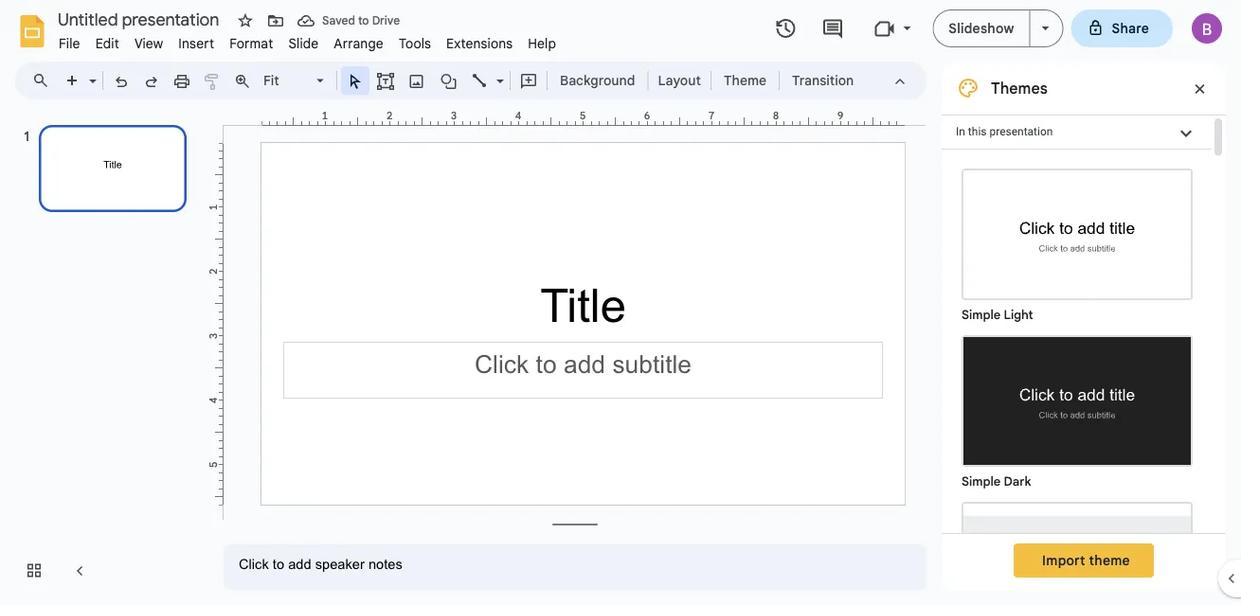 Task type: describe. For each thing, give the bounding box(es) containing it.
extensions menu item
[[439, 32, 521, 55]]

view menu item
[[127, 32, 171, 55]]

dark
[[1004, 475, 1032, 490]]

slideshow button
[[933, 9, 1031, 47]]

light
[[1004, 308, 1034, 323]]

Simple Light radio
[[953, 159, 1203, 606]]

theme button
[[716, 66, 776, 95]]

Menus field
[[24, 67, 65, 94]]

drive
[[372, 14, 400, 28]]

Star checkbox
[[232, 8, 259, 34]]

streamline image
[[964, 504, 1192, 606]]

to
[[358, 14, 369, 28]]

file
[[59, 35, 80, 52]]

navigation inside themes application
[[0, 107, 209, 606]]

menu bar inside menu bar banner
[[51, 25, 564, 56]]

menu bar banner
[[0, 0, 1242, 606]]

background button
[[552, 66, 644, 95]]

themes
[[992, 79, 1048, 98]]

option group inside themes section
[[942, 150, 1212, 606]]

shape image
[[438, 67, 460, 94]]

Zoom text field
[[261, 67, 314, 94]]

edit
[[95, 35, 119, 52]]

saved
[[322, 14, 355, 28]]

in this presentation
[[957, 125, 1054, 138]]

transition button
[[784, 66, 863, 95]]

edit menu item
[[88, 32, 127, 55]]

import theme
[[1043, 553, 1131, 569]]

simple for simple dark
[[962, 475, 1001, 490]]

Rename text field
[[51, 8, 230, 30]]

slide menu item
[[281, 32, 326, 55]]

transition
[[793, 72, 854, 89]]

new slide with layout image
[[84, 68, 97, 75]]

theme
[[724, 72, 767, 89]]

tools menu item
[[391, 32, 439, 55]]



Task type: locate. For each thing, give the bounding box(es) containing it.
insert
[[179, 35, 214, 52]]

menu bar
[[51, 25, 564, 56]]

theme
[[1090, 553, 1131, 569]]

presentation options image
[[1042, 27, 1050, 30]]

insert image image
[[406, 67, 428, 94]]

simple inside 'simple light' option
[[962, 308, 1001, 323]]

in this presentation tab
[[942, 115, 1212, 150]]

main toolbar
[[56, 66, 864, 95]]

format
[[230, 35, 273, 52]]

1 vertical spatial simple
[[962, 475, 1001, 490]]

simple light
[[962, 308, 1034, 323]]

layout
[[658, 72, 702, 89]]

slide
[[289, 35, 319, 52]]

Streamline radio
[[953, 493, 1203, 606]]

import theme button
[[1015, 544, 1155, 578]]

0 vertical spatial simple
[[962, 308, 1001, 323]]

2 simple from the top
[[962, 475, 1001, 490]]

in
[[957, 125, 966, 138]]

share button
[[1072, 9, 1174, 47]]

format menu item
[[222, 32, 281, 55]]

extensions
[[447, 35, 513, 52]]

themes section
[[942, 62, 1227, 606]]

help
[[528, 35, 557, 52]]

background
[[560, 72, 636, 89]]

Zoom field
[[258, 67, 333, 95]]

Simple Dark radio
[[953, 326, 1203, 493]]

layout button
[[653, 66, 707, 95]]

arrange menu item
[[326, 32, 391, 55]]

file menu item
[[51, 32, 88, 55]]

insert menu item
[[171, 32, 222, 55]]

saved to drive button
[[293, 8, 405, 34]]

simple left light
[[962, 308, 1001, 323]]

simple inside the simple dark radio
[[962, 475, 1001, 490]]

arrange
[[334, 35, 384, 52]]

import
[[1043, 553, 1086, 569]]

saved to drive
[[322, 14, 400, 28]]

option group
[[942, 150, 1212, 606]]

simple left dark
[[962, 475, 1001, 490]]

simple
[[962, 308, 1001, 323], [962, 475, 1001, 490]]

menu bar containing file
[[51, 25, 564, 56]]

simple for simple light
[[962, 308, 1001, 323]]

themes application
[[0, 0, 1242, 606]]

navigation
[[0, 107, 209, 606]]

view
[[135, 35, 163, 52]]

slideshow
[[949, 20, 1015, 37]]

presentation
[[990, 125, 1054, 138]]

simple dark
[[962, 475, 1032, 490]]

share
[[1113, 20, 1150, 37]]

1 simple from the top
[[962, 308, 1001, 323]]

this
[[969, 125, 987, 138]]

option group containing simple light
[[942, 150, 1212, 606]]

help menu item
[[521, 32, 564, 55]]

tools
[[399, 35, 431, 52]]



Task type: vqa. For each thing, say whether or not it's contained in the screenshot.
Simple Light
yes



